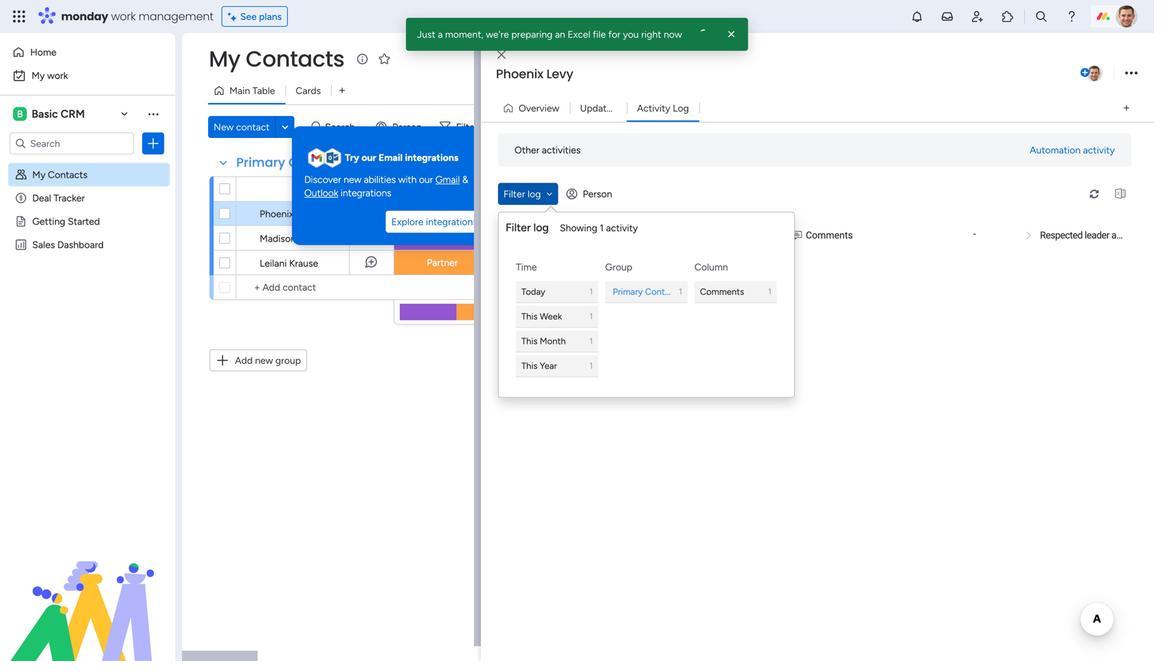 Task type: locate. For each thing, give the bounding box(es) containing it.
integrations inside button
[[426, 216, 478, 228]]

work for monday
[[111, 9, 136, 24]]

main
[[230, 85, 250, 97]]

0 vertical spatial levy
[[547, 65, 574, 83]]

options image down workspace options image
[[146, 137, 160, 151]]

filter log
[[504, 188, 541, 200], [506, 221, 549, 234]]

list box
[[0, 160, 175, 442]]

contacts inside primary contacts field
[[289, 154, 346, 171]]

0 vertical spatial integrations
[[405, 152, 459, 164]]

levy up doyle
[[296, 208, 316, 220]]

integrations down abilities
[[341, 187, 392, 199]]

lottie animation image
[[0, 523, 175, 662]]

primary down contact
[[236, 154, 285, 171]]

My Contacts field
[[206, 44, 348, 74]]

phoenix levy up overview button
[[496, 65, 574, 83]]

0 vertical spatial options image
[[1126, 64, 1138, 83]]

phoenix levy up group
[[573, 230, 629, 241]]

phoenix levy up madison doyle
[[260, 208, 316, 220]]

activity up group
[[606, 222, 638, 234]]

management
[[139, 9, 214, 24]]

levy up group
[[609, 230, 629, 241]]

crm
[[61, 108, 85, 121]]

abilities
[[364, 174, 396, 186]]

1 vertical spatial primary
[[613, 286, 643, 297]]

Search field
[[322, 118, 363, 137]]

overview
[[519, 102, 560, 114]]

person button
[[371, 116, 430, 138], [561, 183, 621, 205]]

1 vertical spatial customer
[[421, 232, 464, 244]]

0 vertical spatial filter
[[456, 121, 478, 133]]

person button up showing 1 activity
[[561, 183, 621, 205]]

1 horizontal spatial phoenix
[[496, 65, 544, 83]]

angle down image
[[547, 189, 553, 199]]

new down try
[[344, 174, 362, 186]]

1 vertical spatial our
[[419, 174, 433, 186]]

my contacts up deal tracker
[[32, 169, 88, 181]]

started
[[68, 216, 100, 228]]

customer
[[421, 208, 464, 220], [421, 232, 464, 244]]

filter log button
[[498, 183, 558, 205]]

1 vertical spatial new
[[255, 355, 273, 367]]

filter
[[456, 121, 478, 133], [504, 188, 525, 200], [506, 221, 531, 234]]

alert
[[697, 27, 712, 42]]

filter log down the filter log button
[[506, 221, 549, 234]]

v2 search image
[[312, 119, 322, 135]]

primary down group
[[613, 286, 643, 297]]

dashboard
[[57, 239, 104, 251]]

cards
[[296, 85, 321, 97]]

0 vertical spatial person button
[[371, 116, 430, 138]]

person up try our email integrations
[[393, 121, 422, 133]]

help image
[[1065, 10, 1079, 23]]

1 horizontal spatial activity
[[1084, 144, 1116, 156]]

0 horizontal spatial my contacts
[[32, 169, 88, 181]]

0 vertical spatial phoenix levy
[[496, 65, 574, 83]]

phoenix down close icon
[[496, 65, 544, 83]]

1 horizontal spatial work
[[111, 9, 136, 24]]

2 vertical spatial integrations
[[426, 216, 478, 228]]

column
[[695, 262, 728, 273]]

this left month at the left bottom
[[522, 336, 538, 347]]

1 horizontal spatial new
[[344, 174, 362, 186]]

0 vertical spatial activity
[[1084, 144, 1116, 156]]

0 vertical spatial filter log
[[504, 188, 541, 200]]

Phoenix Levy field
[[493, 65, 1078, 83]]

1 vertical spatial person
[[583, 188, 613, 200]]

filter up &
[[456, 121, 478, 133]]

loading image
[[697, 27, 712, 42]]

getting
[[32, 216, 65, 228]]

comments right v2 long text column "icon"
[[806, 230, 853, 241]]

1 horizontal spatial levy
[[547, 65, 574, 83]]

leilani
[[260, 258, 287, 269]]

0 horizontal spatial new
[[255, 355, 273, 367]]

+ Add contact text field
[[243, 280, 388, 296]]

refresh image
[[1084, 189, 1106, 199]]

leader
[[1085, 230, 1110, 241]]

filter left angle down icon
[[504, 188, 525, 200]]

phoenix inside phoenix levy field
[[496, 65, 544, 83]]

1 horizontal spatial person
[[583, 188, 613, 200]]

0 vertical spatial this
[[522, 311, 538, 322]]

my contacts up table
[[209, 44, 345, 74]]

0 vertical spatial new
[[344, 174, 362, 186]]

1 horizontal spatial options image
[[1126, 64, 1138, 83]]

for
[[609, 29, 621, 40]]

contact
[[236, 121, 270, 133]]

1 vertical spatial filter
[[504, 188, 525, 200]]

levy down "an"
[[547, 65, 574, 83]]

type
[[432, 184, 453, 195]]

sales
[[32, 239, 55, 251]]

person up showing 1 activity
[[583, 188, 613, 200]]

1 vertical spatial integrations
[[341, 187, 392, 199]]

new right add
[[255, 355, 273, 367]]

new contact button
[[208, 116, 275, 138]]

1 horizontal spatial my contacts
[[209, 44, 345, 74]]

fellow
[[1129, 230, 1153, 241]]

my
[[209, 44, 240, 74], [32, 70, 45, 81], [32, 169, 46, 181]]

1 vertical spatial filter log
[[506, 221, 549, 234]]

this for this year
[[522, 361, 538, 372]]

0 horizontal spatial work
[[47, 70, 68, 81]]

1 vertical spatial log
[[534, 221, 549, 234]]

0 vertical spatial my contacts
[[209, 44, 345, 74]]

add to favorites image
[[378, 52, 391, 66]]

new inside add new group button
[[255, 355, 273, 367]]

0 horizontal spatial activity
[[606, 222, 638, 234]]

my up main
[[209, 44, 240, 74]]

my contacts
[[209, 44, 345, 74], [32, 169, 88, 181]]

work right monday
[[111, 9, 136, 24]]

person button up try our email integrations
[[371, 116, 430, 138]]

primary for primary contacts 1
[[613, 286, 643, 297]]

person
[[393, 121, 422, 133], [583, 188, 613, 200]]

see plans button
[[222, 6, 288, 27]]

cards button
[[286, 80, 331, 102]]

our right try
[[362, 152, 376, 164]]

0 vertical spatial our
[[362, 152, 376, 164]]

automation
[[1030, 144, 1081, 156]]

options image up add view image
[[1126, 64, 1138, 83]]

phoenix up madison
[[260, 208, 294, 220]]

comments down column
[[700, 286, 745, 297]]

1 vertical spatial this
[[522, 336, 538, 347]]

activity log
[[637, 102, 689, 114]]

options image
[[1126, 64, 1138, 83], [146, 137, 160, 151]]

phoenix up group
[[573, 230, 607, 241]]

phoenix
[[496, 65, 544, 83], [260, 208, 294, 220], [573, 230, 607, 241]]

2 vertical spatial levy
[[609, 230, 629, 241]]

log left angle down icon
[[528, 188, 541, 200]]

this left year
[[522, 361, 538, 372]]

work inside option
[[47, 70, 68, 81]]

close image
[[725, 27, 739, 41]]

an
[[555, 29, 566, 40]]

madison
[[260, 233, 296, 245]]

0 vertical spatial work
[[111, 9, 136, 24]]

and
[[1112, 230, 1127, 241]]

customer down type field
[[421, 208, 464, 220]]

levy
[[547, 65, 574, 83], [296, 208, 316, 220], [609, 230, 629, 241]]

Type field
[[429, 182, 457, 197]]

notifications image
[[911, 10, 924, 23]]

0 vertical spatial person
[[393, 121, 422, 133]]

0 vertical spatial phoenix
[[496, 65, 544, 83]]

my up deal
[[32, 169, 46, 181]]

this month
[[522, 336, 566, 347]]

log down angle down icon
[[534, 221, 549, 234]]

just a moment, we're preparing an excel file for you right now alert
[[406, 18, 748, 51]]

our right with
[[419, 174, 433, 186]]

excel
[[568, 29, 591, 40]]

2 vertical spatial phoenix
[[573, 230, 607, 241]]

0 horizontal spatial primary
[[236, 154, 285, 171]]

1 vertical spatial work
[[47, 70, 68, 81]]

1
[[625, 102, 629, 114], [600, 222, 604, 234], [590, 287, 593, 297], [679, 287, 683, 297], [768, 287, 772, 297], [590, 312, 593, 322], [590, 336, 593, 346], [590, 361, 593, 371]]

my work option
[[8, 65, 167, 87]]

updates
[[580, 102, 617, 114]]

other activities
[[515, 144, 581, 156]]

1 this from the top
[[522, 311, 538, 322]]

1 horizontal spatial person button
[[561, 183, 621, 205]]

filter log left angle down icon
[[504, 188, 541, 200]]

1 vertical spatial comments
[[700, 286, 745, 297]]

1 horizontal spatial primary
[[613, 286, 643, 297]]

3 this from the top
[[522, 361, 538, 372]]

work
[[111, 9, 136, 24], [47, 70, 68, 81]]

1 vertical spatial levy
[[296, 208, 316, 220]]

public board image
[[14, 215, 27, 228]]

add view image
[[1124, 103, 1130, 113]]

week
[[540, 311, 562, 322]]

3m
[[520, 230, 534, 241]]

0 vertical spatial log
[[528, 188, 541, 200]]

filter down the filter log button
[[506, 221, 531, 234]]

2 this from the top
[[522, 336, 538, 347]]

integrations up gmail
[[405, 152, 459, 164]]

work down "home"
[[47, 70, 68, 81]]

option
[[0, 163, 175, 165]]

integrations down type field
[[426, 216, 478, 228]]

contact
[[298, 183, 333, 195]]

month
[[540, 336, 566, 347]]

customer down explore integrations
[[421, 232, 464, 244]]

2 horizontal spatial phoenix
[[573, 230, 607, 241]]

0 horizontal spatial person
[[393, 121, 422, 133]]

explore
[[392, 216, 424, 228]]

explore integrations
[[392, 216, 478, 228]]

2 horizontal spatial levy
[[609, 230, 629, 241]]

0 vertical spatial primary
[[236, 154, 285, 171]]

automation activity button
[[1025, 139, 1121, 161]]

1 horizontal spatial our
[[419, 174, 433, 186]]

this
[[522, 311, 538, 322], [522, 336, 538, 347], [522, 361, 538, 372]]

1 vertical spatial phoenix
[[260, 208, 294, 220]]

person for leftmost person popup button
[[393, 121, 422, 133]]

sales dashboard
[[32, 239, 104, 251]]

primary inside field
[[236, 154, 285, 171]]

our
[[362, 152, 376, 164], [419, 174, 433, 186]]

basic
[[32, 108, 58, 121]]

deal tracker
[[32, 192, 85, 204]]

getting started
[[32, 216, 100, 228]]

1 vertical spatial options image
[[146, 137, 160, 151]]

0 vertical spatial customer
[[421, 208, 464, 220]]

my down "home"
[[32, 70, 45, 81]]

filter inside button
[[504, 188, 525, 200]]

activity right automation
[[1084, 144, 1116, 156]]

integrations
[[405, 152, 459, 164], [341, 187, 392, 199], [426, 216, 478, 228]]

workspace image
[[13, 107, 27, 122]]

monday
[[61, 9, 108, 24]]

contacts
[[246, 44, 345, 74], [289, 154, 346, 171], [48, 169, 88, 181], [645, 286, 682, 297]]

this left week
[[522, 311, 538, 322]]

0 vertical spatial comments
[[806, 230, 853, 241]]

new inside the discover new abilities with our gmail & outlook integrations
[[344, 174, 362, 186]]

2 vertical spatial this
[[522, 361, 538, 372]]



Task type: describe. For each thing, give the bounding box(es) containing it.
Search in workspace field
[[29, 136, 115, 152]]

outlook
[[304, 187, 338, 199]]

just a moment, we're preparing an excel file for you right now
[[417, 29, 682, 40]]

integrations inside the discover new abilities with our gmail & outlook integrations
[[341, 187, 392, 199]]

gmail button
[[436, 173, 460, 187]]

add new group button
[[210, 350, 307, 372]]

my inside list box
[[32, 169, 46, 181]]

preparing
[[512, 29, 553, 40]]

activity
[[637, 102, 671, 114]]

terry turtle image
[[1086, 65, 1104, 82]]

doyle
[[299, 233, 323, 245]]

list box containing my contacts
[[0, 160, 175, 442]]

year
[[540, 361, 557, 372]]

primary for primary contacts
[[236, 154, 285, 171]]

you
[[623, 29, 639, 40]]

update feed image
[[941, 10, 955, 23]]

1 vertical spatial activity
[[606, 222, 638, 234]]

0 horizontal spatial person button
[[371, 116, 430, 138]]

add new group
[[235, 355, 301, 367]]

filter button
[[434, 116, 499, 138]]

help button
[[1085, 623, 1133, 645]]

table
[[253, 85, 275, 97]]

my work link
[[8, 65, 167, 87]]

time
[[516, 262, 537, 273]]

new
[[214, 121, 234, 133]]

main table button
[[208, 80, 286, 102]]

gmail
[[436, 174, 460, 186]]

primary contacts
[[236, 154, 346, 171]]

try our email integrations
[[345, 152, 459, 164]]

primary contacts 1
[[613, 286, 683, 297]]

2 customer from the top
[[421, 232, 464, 244]]

1 inside primary contacts 1
[[679, 287, 683, 297]]

new for discover
[[344, 174, 362, 186]]

other
[[515, 144, 540, 156]]

1 vertical spatial my contacts
[[32, 169, 88, 181]]

1 inside updates / 1 'button'
[[625, 102, 629, 114]]

a
[[438, 29, 443, 40]]

our inside the discover new abilities with our gmail & outlook integrations
[[419, 174, 433, 186]]

person for person popup button to the bottom
[[583, 188, 613, 200]]

respected
[[1041, 230, 1083, 241]]

updates / 1 button
[[570, 97, 629, 119]]

monday work management
[[61, 9, 214, 24]]

now
[[664, 29, 682, 40]]

2 vertical spatial filter
[[506, 221, 531, 234]]

home link
[[8, 41, 167, 63]]

tracker
[[54, 192, 85, 204]]

select product image
[[12, 10, 26, 23]]

today
[[522, 286, 546, 297]]

moment,
[[445, 29, 484, 40]]

2 vertical spatial phoenix levy
[[573, 230, 629, 241]]

1 customer from the top
[[421, 208, 464, 220]]

0 horizontal spatial our
[[362, 152, 376, 164]]

public dashboard image
[[14, 239, 27, 252]]

new for add
[[255, 355, 273, 367]]

0 horizontal spatial levy
[[296, 208, 316, 220]]

levy inside field
[[547, 65, 574, 83]]

b
[[17, 108, 23, 120]]

main table
[[230, 85, 275, 97]]

overview button
[[498, 97, 570, 119]]

workspace options image
[[146, 107, 160, 121]]

deal
[[32, 192, 51, 204]]

close image
[[498, 50, 506, 60]]

new contact
[[214, 121, 270, 133]]

this for this week
[[522, 311, 538, 322]]

0 horizontal spatial options image
[[146, 137, 160, 151]]

this year
[[522, 361, 557, 372]]

add view image
[[340, 86, 345, 96]]

home option
[[8, 41, 167, 63]]

updates / 1
[[580, 102, 629, 114]]

see
[[240, 11, 257, 22]]

krause
[[289, 258, 318, 269]]

showing
[[560, 222, 598, 234]]

show board description image
[[354, 52, 371, 66]]

angle down image
[[282, 122, 289, 132]]

showing 1 activity
[[560, 222, 638, 234]]

phoenix levy inside field
[[496, 65, 574, 83]]

group
[[276, 355, 301, 367]]

this for this month
[[522, 336, 538, 347]]

right
[[642, 29, 662, 40]]

dapulse drag 2 image
[[483, 332, 488, 348]]

log inside button
[[528, 188, 541, 200]]

1 vertical spatial phoenix levy
[[260, 208, 316, 220]]

monday marketplace image
[[1001, 10, 1015, 23]]

with
[[398, 174, 417, 186]]

activities
[[542, 144, 581, 156]]

file
[[593, 29, 606, 40]]

add
[[235, 355, 253, 367]]

1 vertical spatial person button
[[561, 183, 621, 205]]

alert inside just a moment, we're preparing an excel file for you right now alert
[[697, 27, 712, 42]]

v2 long text column image
[[792, 229, 802, 243]]

my inside option
[[32, 70, 45, 81]]

automation activity
[[1030, 144, 1116, 156]]

discover new abilities with our gmail & outlook integrations
[[304, 174, 469, 199]]

discover
[[304, 174, 341, 186]]

we're
[[486, 29, 509, 40]]

dapulse addbtn image
[[1081, 69, 1090, 78]]

partner
[[427, 257, 458, 269]]

terry turtle image
[[1116, 5, 1138, 27]]

just
[[417, 29, 436, 40]]

invite members image
[[971, 10, 985, 23]]

explore integrations button
[[386, 211, 483, 233]]

activity log button
[[627, 97, 700, 119]]

log
[[673, 102, 689, 114]]

outlook button
[[304, 187, 338, 200]]

0 horizontal spatial comments
[[700, 286, 745, 297]]

filter log inside button
[[504, 188, 541, 200]]

filter inside popup button
[[456, 121, 478, 133]]

leilani krause
[[260, 258, 318, 269]]

export to excel image
[[1110, 189, 1132, 199]]

search everything image
[[1035, 10, 1049, 23]]

/
[[619, 102, 623, 114]]

&
[[462, 174, 469, 186]]

0 horizontal spatial phoenix
[[260, 208, 294, 220]]

try
[[345, 152, 359, 164]]

plans
[[259, 11, 282, 22]]

help
[[1096, 627, 1121, 641]]

home
[[30, 46, 56, 58]]

see plans
[[240, 11, 282, 22]]

1 horizontal spatial comments
[[806, 230, 853, 241]]

activity inside the automation activity button
[[1084, 144, 1116, 156]]

group
[[606, 262, 633, 273]]

lottie animation element
[[0, 523, 175, 662]]

work for my
[[47, 70, 68, 81]]

workspace selection element
[[13, 106, 87, 122]]

this week
[[522, 311, 562, 322]]

basic crm
[[32, 108, 85, 121]]

Primary Contacts field
[[233, 154, 350, 172]]



Task type: vqa. For each thing, say whether or not it's contained in the screenshot.
MY inside Option
yes



